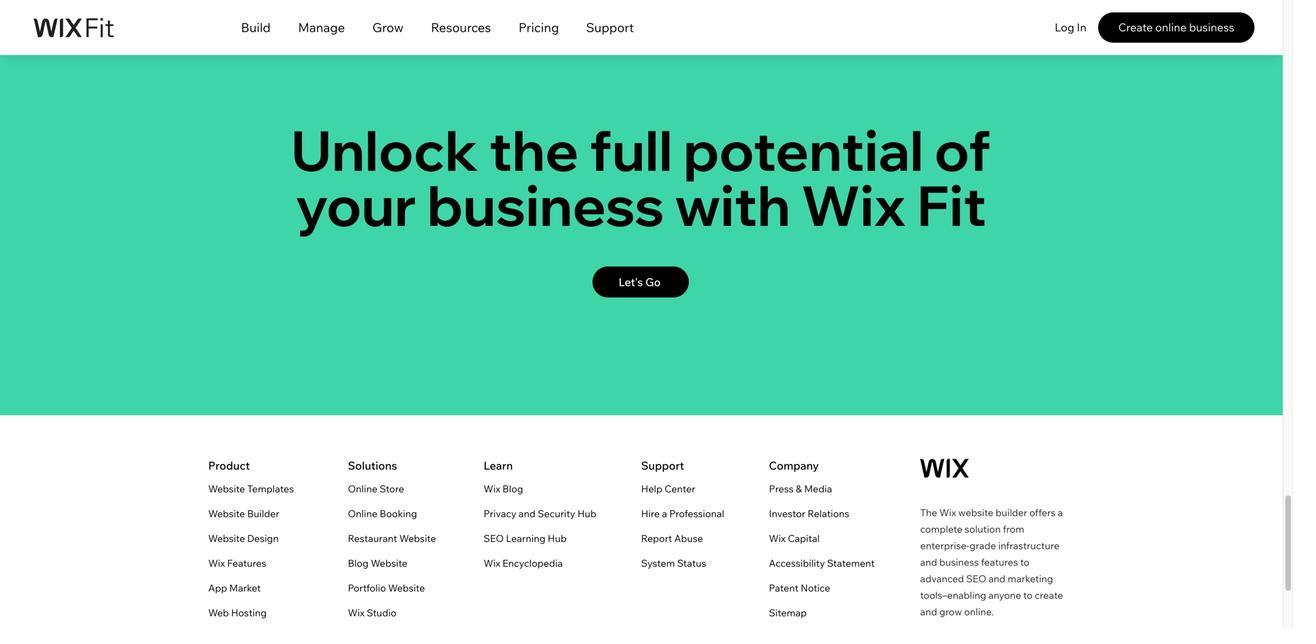 Task type: locate. For each thing, give the bounding box(es) containing it.
templates
[[247, 483, 294, 495]]

1 vertical spatial support
[[641, 459, 685, 473]]

web hosting
[[208, 607, 267, 619]]

to down infrastructure
[[1021, 556, 1030, 568]]

2 online from the top
[[348, 508, 378, 520]]

help
[[641, 483, 663, 495]]

website
[[959, 507, 994, 519]]

notice
[[801, 582, 831, 594]]

blog down learn
[[503, 483, 524, 495]]

and up advanced
[[921, 556, 938, 568]]

pricing link
[[505, 17, 573, 48]]

website inside "link"
[[388, 582, 425, 594]]

system status link
[[641, 555, 707, 572]]

2 vertical spatial business
[[940, 556, 979, 568]]

website up the website design
[[208, 508, 245, 520]]

0 horizontal spatial blog
[[348, 557, 369, 569]]

blog
[[503, 483, 524, 495], [348, 557, 369, 569]]

0 vertical spatial to
[[1021, 556, 1030, 568]]

infrastructure
[[999, 540, 1060, 552]]

let's go
[[619, 275, 661, 289]]

business inside the wix website builder offers a complete solution from enterprise-grade infrastructure and business features to advanced seo and marketing tools–enabling anyone to create and grow online.
[[940, 556, 979, 568]]

0 vertical spatial support
[[586, 20, 634, 35]]

0 horizontal spatial business
[[427, 171, 665, 240]]

1 vertical spatial seo
[[967, 573, 987, 585]]

system
[[641, 557, 675, 569]]

website up studio
[[388, 582, 425, 594]]

1 vertical spatial to
[[1024, 589, 1033, 602]]

online store
[[348, 483, 404, 495]]

features
[[227, 557, 266, 569]]

wix encyclopedia
[[484, 557, 563, 569]]

blog up portfolio
[[348, 557, 369, 569]]

wix studio link
[[348, 605, 397, 622]]

wix studio
[[348, 607, 397, 619]]

blog website
[[348, 557, 408, 569]]

&
[[796, 483, 802, 495]]

2 horizontal spatial business
[[1190, 20, 1235, 34]]

site element
[[227, 17, 648, 48]]

market
[[229, 582, 261, 594]]

your
[[296, 171, 417, 240]]

store
[[380, 483, 404, 495]]

patent
[[769, 582, 799, 594]]

website up wix features
[[208, 533, 245, 545]]

0 vertical spatial business
[[1190, 20, 1235, 34]]

hub down security
[[548, 533, 567, 545]]

wix inside the wix website builder offers a complete solution from enterprise-grade infrastructure and business features to advanced seo and marketing tools–enabling anyone to create and grow online.
[[940, 507, 957, 519]]

builder
[[247, 508, 280, 520]]

support
[[586, 20, 634, 35], [641, 459, 685, 473]]

sitemap link
[[769, 605, 807, 622]]

report abuse link
[[641, 531, 703, 547]]

app market link
[[208, 580, 261, 597]]

website down restaurant website link
[[371, 557, 408, 569]]

hosting
[[231, 607, 267, 619]]

website
[[208, 483, 245, 495], [208, 508, 245, 520], [208, 533, 245, 545], [400, 533, 436, 545], [371, 557, 408, 569], [388, 582, 425, 594]]

1 horizontal spatial seo
[[967, 573, 987, 585]]

a right offers at bottom right
[[1058, 507, 1064, 519]]

a
[[1058, 507, 1064, 519], [662, 508, 668, 520]]

to down the marketing
[[1024, 589, 1033, 602]]

wix blog link
[[484, 481, 524, 497]]

website down product
[[208, 483, 245, 495]]

app market
[[208, 582, 261, 594]]

online booking
[[348, 508, 417, 520]]

log
[[1055, 20, 1075, 34]]

online up restaurant
[[348, 508, 378, 520]]

seo
[[484, 533, 504, 545], [967, 573, 987, 585]]

0 vertical spatial online
[[348, 483, 378, 495]]

seo down "privacy"
[[484, 533, 504, 545]]

investor
[[769, 508, 806, 520]]

website builder
[[208, 508, 280, 520]]

online
[[348, 483, 378, 495], [348, 508, 378, 520]]

1 online from the top
[[348, 483, 378, 495]]

0 vertical spatial seo
[[484, 533, 504, 545]]

0 horizontal spatial support
[[586, 20, 634, 35]]

wix encyclopedia link
[[484, 555, 563, 572]]

1 vertical spatial business
[[427, 171, 665, 240]]

help center link
[[641, 481, 696, 497]]

status
[[677, 557, 707, 569]]

1 horizontal spatial hub
[[578, 508, 597, 520]]

0 vertical spatial blog
[[503, 483, 524, 495]]

press & media link
[[769, 481, 833, 497]]

restaurant website link
[[348, 531, 436, 547]]

and down features
[[989, 573, 1006, 585]]

hub right security
[[578, 508, 597, 520]]

in
[[1077, 20, 1087, 34]]

let's go link
[[593, 267, 689, 298]]

hire a professional link
[[641, 506, 725, 522]]

1 horizontal spatial a
[[1058, 507, 1064, 519]]

press & media
[[769, 483, 833, 495]]

relations
[[808, 508, 850, 520]]

1 horizontal spatial support
[[641, 459, 685, 473]]

1 horizontal spatial blog
[[503, 483, 524, 495]]

marketing
[[1008, 573, 1054, 585]]

from
[[1003, 523, 1025, 535]]

solution
[[965, 523, 1001, 535]]

online for online store
[[348, 483, 378, 495]]

wix for wix blog
[[484, 483, 501, 495]]

hire a professional
[[641, 508, 725, 520]]

support inside site element
[[586, 20, 634, 35]]

1 horizontal spatial business
[[940, 556, 979, 568]]

1 vertical spatial hub
[[548, 533, 567, 545]]

a right hire
[[662, 508, 668, 520]]

and left grow
[[921, 606, 938, 618]]

1 vertical spatial online
[[348, 508, 378, 520]]

the
[[921, 507, 938, 519]]

with
[[675, 171, 791, 240]]

grow
[[373, 20, 404, 35]]

seo up 'tools–enabling'
[[967, 573, 987, 585]]

online down the solutions
[[348, 483, 378, 495]]

website templates link
[[208, 481, 294, 497]]

wix for wix studio
[[348, 607, 365, 619]]



Task type: vqa. For each thing, say whether or not it's contained in the screenshot.
second Online from the bottom of the page
yes



Task type: describe. For each thing, give the bounding box(es) containing it.
privacy
[[484, 508, 517, 520]]

center
[[665, 483, 696, 495]]

seo learning hub link
[[484, 531, 567, 547]]

privacy and security hub link
[[484, 506, 597, 522]]

business inside unlock the full potential of your business with wix fit
[[427, 171, 665, 240]]

0 vertical spatial hub
[[578, 508, 597, 520]]

and up learning
[[519, 508, 536, 520]]

portfolio website
[[348, 582, 425, 594]]

app
[[208, 582, 227, 594]]

booking
[[380, 508, 417, 520]]

online.
[[965, 606, 994, 618]]

wix inside unlock the full potential of your business with wix fit
[[802, 171, 907, 240]]

complete
[[921, 523, 963, 535]]

website design link
[[208, 531, 279, 547]]

anyone
[[989, 589, 1022, 602]]

press
[[769, 483, 794, 495]]

online
[[1156, 20, 1187, 34]]

report
[[641, 533, 672, 545]]

of
[[935, 115, 992, 185]]

create
[[1035, 589, 1064, 602]]

design
[[247, 533, 279, 545]]

wix capital
[[769, 533, 820, 545]]

wix for wix capital
[[769, 533, 786, 545]]

0 horizontal spatial hub
[[548, 533, 567, 545]]

build
[[241, 20, 271, 35]]

advanced
[[921, 573, 965, 585]]

fit
[[917, 171, 987, 240]]

builder
[[996, 507, 1028, 519]]

wix for wix encyclopedia
[[484, 557, 501, 569]]

website down the booking
[[400, 533, 436, 545]]

media
[[805, 483, 833, 495]]

pricing
[[519, 20, 559, 35]]

statement
[[828, 557, 875, 569]]

online for online booking
[[348, 508, 378, 520]]

abuse
[[675, 533, 703, 545]]

investor relations link
[[769, 506, 850, 522]]

system status
[[641, 557, 707, 569]]

accessibility statement link
[[769, 555, 875, 572]]

wix blog
[[484, 483, 524, 495]]

studio
[[367, 607, 397, 619]]

website design
[[208, 533, 279, 545]]

encyclopedia
[[503, 557, 563, 569]]

online booking link
[[348, 506, 417, 522]]

full
[[590, 115, 673, 185]]

blog website link
[[348, 555, 408, 572]]

create online business
[[1119, 20, 1235, 34]]

unlock
[[291, 115, 479, 185]]

wix features
[[208, 557, 266, 569]]

privacy and security hub
[[484, 508, 597, 520]]

hire
[[641, 508, 660, 520]]

log in
[[1055, 20, 1087, 34]]

enterprise-
[[921, 540, 970, 552]]

1 vertical spatial blog
[[348, 557, 369, 569]]

patent notice link
[[769, 580, 831, 597]]

learning
[[506, 533, 546, 545]]

unlock the full potential of your business with wix fit
[[291, 115, 992, 240]]

features
[[982, 556, 1019, 568]]

let's
[[619, 275, 643, 289]]

0 horizontal spatial seo
[[484, 533, 504, 545]]

company
[[769, 459, 819, 473]]

web hosting link
[[208, 605, 267, 622]]

seo inside the wix website builder offers a complete solution from enterprise-grade infrastructure and business features to advanced seo and marketing tools–enabling anyone to create and grow online.
[[967, 573, 987, 585]]

web
[[208, 607, 229, 619]]

report abuse
[[641, 533, 703, 545]]

website templates
[[208, 483, 294, 495]]

grade
[[970, 540, 997, 552]]

a inside the wix website builder offers a complete solution from enterprise-grade infrastructure and business features to advanced seo and marketing tools–enabling anyone to create and grow online.
[[1058, 507, 1064, 519]]

0 horizontal spatial a
[[662, 508, 668, 520]]

security
[[538, 508, 576, 520]]

create online business link
[[1099, 12, 1255, 43]]

restaurant website
[[348, 533, 436, 545]]

go
[[646, 275, 661, 289]]

restaurant
[[348, 533, 397, 545]]

the wix website builder offers a complete solution from enterprise-grade infrastructure and business features to advanced seo and marketing tools–enabling anyone to create and grow online.
[[921, 507, 1064, 618]]

wix for wix features
[[208, 557, 225, 569]]

website inside 'link'
[[208, 483, 245, 495]]

sitemap
[[769, 607, 807, 619]]

patent notice
[[769, 582, 831, 594]]

the
[[489, 115, 579, 185]]

grow
[[940, 606, 963, 618]]

online store link
[[348, 481, 404, 497]]

wix logo, homepage image
[[921, 459, 970, 478]]

seo learning hub
[[484, 533, 567, 545]]

create
[[1119, 20, 1153, 34]]

tools–enabling
[[921, 589, 987, 602]]

resources
[[431, 20, 491, 35]]

solutions
[[348, 459, 397, 473]]

accessibility statement
[[769, 557, 875, 569]]

website builder link
[[208, 506, 280, 522]]

portfolio website link
[[348, 580, 425, 597]]

learn
[[484, 459, 513, 473]]

wix features link
[[208, 555, 266, 572]]

portfolio
[[348, 582, 386, 594]]



